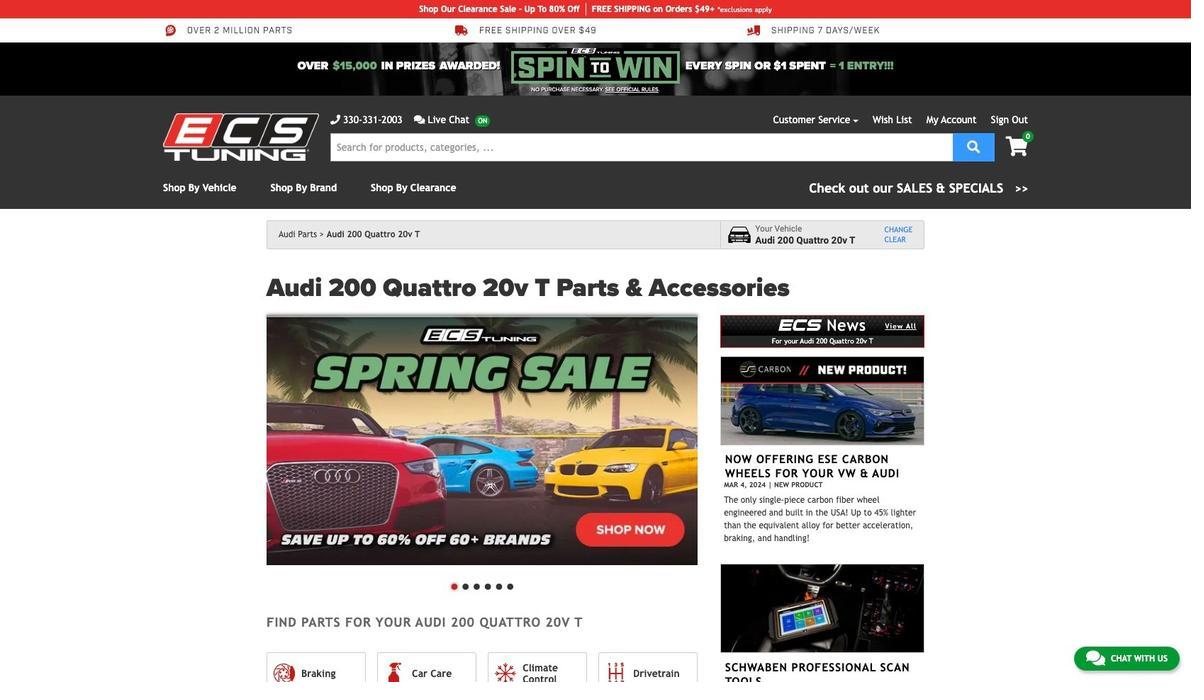Task type: locate. For each thing, give the bounding box(es) containing it.
schwaben professional scan tools image
[[721, 565, 925, 654]]

search image
[[967, 140, 980, 153]]

ecs tuning 'spin to win' contest logo image
[[511, 48, 680, 84]]

Search text field
[[330, 133, 953, 162]]

generic - ecs spring sale image
[[267, 316, 698, 566]]

phone image
[[330, 115, 340, 125]]



Task type: describe. For each thing, give the bounding box(es) containing it.
now offering ese carbon wheels for your vw & audi image
[[721, 357, 925, 446]]

ecs tuning image
[[163, 113, 319, 161]]

shopping cart image
[[1006, 137, 1028, 157]]

comments image
[[414, 115, 425, 125]]



Task type: vqa. For each thing, say whether or not it's contained in the screenshot.
ECS Tuning image
yes



